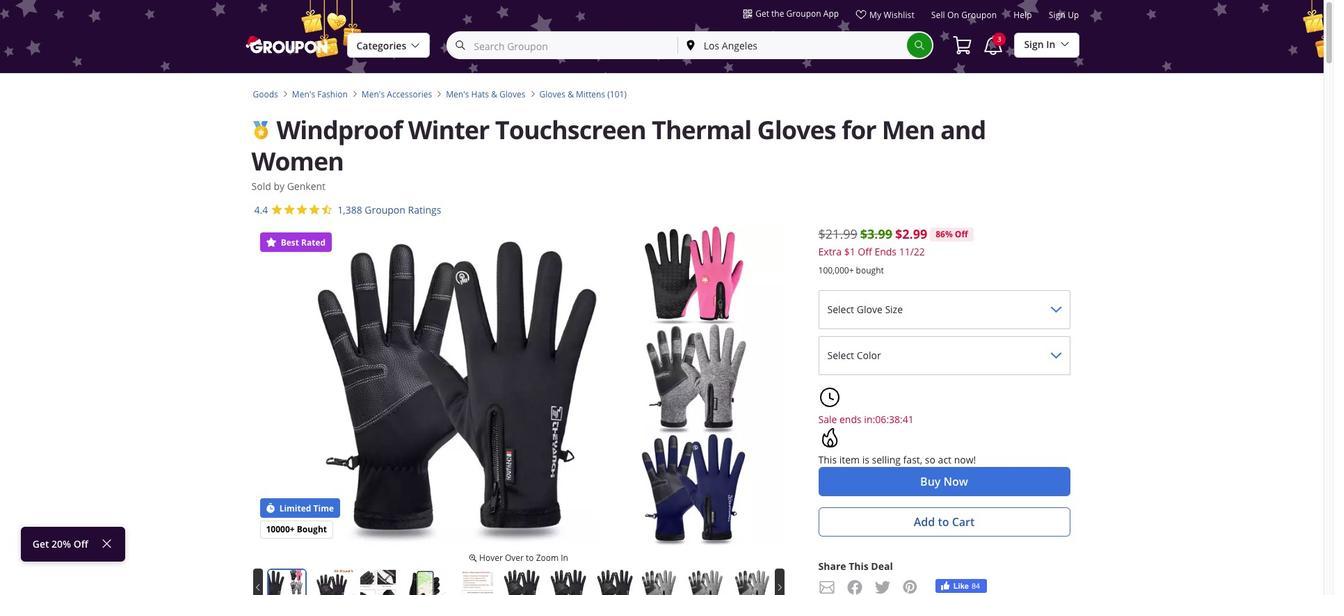 Task type: describe. For each thing, give the bounding box(es) containing it.
on
[[948, 9, 960, 20]]

sale
[[819, 413, 838, 426]]

up
[[1068, 9, 1080, 20]]

image 6: windproof winter touchscreen thermal gloves for men and women image
[[500, 569, 540, 595]]

$2.99
[[896, 225, 928, 243]]

wishlist
[[884, 9, 915, 20]]

thumbnail 3 option
[[360, 569, 400, 595]]

image 5: windproof winter touchscreen thermal gloves for men and women image
[[453, 569, 493, 595]]

now
[[944, 474, 969, 489]]

sold by genkent
[[252, 180, 326, 193]]

image 3: windproof winter touchscreen thermal gloves for men and women image
[[360, 569, 400, 595]]

sale ends in: 06:38:41
[[819, 413, 914, 426]]

men's accessories
[[362, 88, 432, 100]]

1 vertical spatial this
[[849, 559, 869, 573]]

thumbnail 10 option
[[687, 569, 726, 595]]

1 horizontal spatial gloves
[[540, 88, 566, 100]]

categories button
[[347, 33, 430, 58]]

3 button
[[983, 33, 1007, 58]]

deal
[[872, 559, 893, 573]]

thumbnail 7 option
[[547, 569, 586, 595]]

gloves & mittens (101)
[[540, 88, 627, 100]]

thumbnail 2 option
[[314, 569, 353, 595]]

$21.99 $3.99
[[819, 225, 893, 243]]

ratings
[[408, 203, 442, 216]]

add to cart button
[[819, 507, 1071, 536]]

1,388 groupon ratings
[[338, 203, 442, 216]]

0 horizontal spatial groupon
[[365, 203, 406, 216]]

touchscreen
[[495, 113, 646, 147]]

act
[[939, 453, 952, 466]]

sign up link
[[1049, 9, 1080, 26]]

sell on groupon link
[[932, 9, 998, 26]]

1 vertical spatial in
[[561, 552, 569, 563]]

fast,
[[904, 453, 923, 466]]

pin it with pinterest. image
[[902, 579, 919, 595]]

1 & from the left
[[492, 88, 498, 100]]

86%
[[936, 228, 953, 240]]

my wishlist
[[870, 9, 915, 20]]

sign for sign in
[[1025, 38, 1045, 51]]

my wishlist link
[[856, 9, 915, 26]]

best rated
[[279, 237, 326, 248]]

sign in button
[[1015, 32, 1080, 58]]

limited
[[280, 503, 311, 514]]

zoom
[[536, 552, 559, 563]]

mittens
[[576, 88, 606, 100]]

thumbnail 1 option
[[267, 569, 307, 595]]

fashion
[[318, 88, 348, 100]]

app
[[824, 8, 839, 19]]

extra
[[819, 245, 842, 258]]

06:38:41
[[876, 413, 914, 426]]

3 unread items element
[[994, 33, 1007, 46]]

4.4
[[254, 203, 268, 216]]

in:
[[865, 413, 876, 426]]

buy now
[[921, 474, 969, 489]]

bought
[[857, 264, 884, 275]]

hover
[[480, 552, 503, 563]]

86% off
[[936, 228, 969, 240]]

sell
[[932, 9, 946, 20]]

get the groupon app button
[[744, 7, 839, 19]]

11/22
[[900, 245, 926, 258]]

10000+
[[266, 523, 295, 535]]

$3.99
[[861, 225, 893, 243]]

20%
[[52, 537, 71, 551]]

men's for men's accessories
[[362, 88, 385, 100]]

share this deal
[[819, 559, 893, 573]]

this item is selling fast, so act now!
[[819, 453, 977, 466]]

get for get 20% off
[[33, 537, 49, 551]]

groupon image
[[245, 34, 330, 54]]

search image
[[915, 40, 926, 51]]

men's hats & gloves
[[446, 88, 526, 100]]

share
[[819, 559, 847, 573]]

hats
[[472, 88, 489, 100]]

goods link
[[253, 88, 278, 100]]

add to cart
[[914, 514, 975, 530]]

top rated deal icon image
[[252, 121, 270, 139]]

100,000+ bought
[[819, 264, 884, 275]]

men's fashion link
[[292, 88, 348, 100]]

over
[[505, 552, 524, 563]]

thumbnail 4 option
[[407, 569, 447, 595]]

accessories
[[387, 88, 432, 100]]

men's hats & gloves link
[[446, 88, 526, 100]]

share with facebook. image
[[847, 579, 863, 595]]

limited time
[[277, 503, 334, 514]]



Task type: vqa. For each thing, say whether or not it's contained in the screenshot.
list box
yes



Task type: locate. For each thing, give the bounding box(es) containing it.
image 7: windproof winter touchscreen thermal gloves for men and women image
[[547, 569, 586, 595]]

women
[[252, 144, 344, 178]]

share with email. image
[[819, 579, 836, 595]]

2 vertical spatial off
[[74, 537, 88, 551]]

gloves right "hats"
[[500, 88, 526, 100]]

& right "hats"
[[492, 88, 498, 100]]

get left 20%
[[33, 537, 49, 551]]

men's left "hats"
[[446, 88, 469, 100]]

thumbnail 11 option
[[733, 569, 773, 595]]

1,388
[[338, 203, 362, 216]]

0 horizontal spatial get
[[33, 537, 49, 551]]

groupon inside button
[[787, 8, 822, 19]]

men's left fashion
[[292, 88, 315, 100]]

winter
[[408, 113, 490, 147]]

2 horizontal spatial off
[[956, 228, 969, 240]]

men's for men's hats & gloves
[[446, 88, 469, 100]]

0 horizontal spatial men's
[[292, 88, 315, 100]]

off for extra $1 off ends 11/22
[[858, 245, 873, 258]]

for
[[842, 113, 877, 147]]

men's for men's fashion
[[292, 88, 315, 100]]

1 men's from the left
[[292, 88, 315, 100]]

thumbnail 8 option
[[593, 569, 633, 595]]

men's accessories link
[[362, 88, 432, 100]]

bought
[[297, 523, 327, 535]]

categories
[[357, 39, 407, 52]]

to inside button
[[939, 514, 950, 530]]

0 horizontal spatial in
[[561, 552, 569, 563]]

extra $1 off ends 11/22
[[819, 245, 926, 258]]

men's
[[292, 88, 315, 100], [362, 88, 385, 100], [446, 88, 469, 100]]

in down sign up link
[[1047, 38, 1056, 51]]

(101)
[[608, 88, 627, 100]]

buy now button
[[819, 467, 1071, 496]]

by
[[274, 180, 285, 193]]

&
[[492, 88, 498, 100], [568, 88, 574, 100]]

men
[[882, 113, 935, 147]]

image 11: windproof winter touchscreen thermal gloves for men and women image
[[733, 569, 773, 595]]

off right "$1"
[[858, 245, 873, 258]]

in
[[1047, 38, 1056, 51], [561, 552, 569, 563]]

share with twitter. image
[[875, 579, 891, 595]]

sign up
[[1049, 9, 1080, 20]]

sign left up
[[1049, 9, 1066, 20]]

get for get the groupon app
[[756, 8, 770, 19]]

image 8: windproof winter touchscreen thermal gloves for men and women image
[[593, 569, 633, 595]]

1 horizontal spatial groupon
[[787, 8, 822, 19]]

1 horizontal spatial get
[[756, 8, 770, 19]]

men's fashion
[[292, 88, 348, 100]]

0 horizontal spatial gloves
[[500, 88, 526, 100]]

image 2: windproof winter touchscreen thermal gloves for men and women image
[[314, 569, 353, 595]]

3
[[998, 34, 1002, 44]]

3 men's from the left
[[446, 88, 469, 100]]

in inside 'button'
[[1047, 38, 1056, 51]]

hover over to zoom in
[[480, 552, 569, 563]]

item
[[840, 453, 860, 466]]

$21.99
[[819, 225, 858, 242]]

& left mittens
[[568, 88, 574, 100]]

groupon for the
[[787, 8, 822, 19]]

1 vertical spatial to
[[526, 552, 534, 563]]

the
[[772, 8, 785, 19]]

0 vertical spatial to
[[939, 514, 950, 530]]

is
[[863, 453, 870, 466]]

off
[[956, 228, 969, 240], [858, 245, 873, 258], [74, 537, 88, 551]]

help link
[[1014, 9, 1033, 26]]

Search Groupon search field
[[447, 31, 934, 59], [448, 33, 678, 58]]

search element
[[908, 33, 933, 58]]

get the groupon app
[[756, 8, 839, 19]]

0 horizontal spatial sign
[[1025, 38, 1045, 51]]

goods
[[253, 88, 278, 100]]

sign inside 'button'
[[1025, 38, 1045, 51]]

to right 'add'
[[939, 514, 950, 530]]

0 horizontal spatial &
[[492, 88, 498, 100]]

this
[[819, 453, 837, 466], [849, 559, 869, 573]]

groupon right 1,388
[[365, 203, 406, 216]]

rated
[[301, 237, 326, 248]]

2 horizontal spatial gloves
[[758, 113, 836, 147]]

list box
[[267, 569, 820, 595]]

1 horizontal spatial this
[[849, 559, 869, 573]]

10000+ bought
[[266, 523, 327, 535]]

thumbnail 5 option
[[453, 569, 493, 595]]

1 vertical spatial off
[[858, 245, 873, 258]]

0 horizontal spatial this
[[819, 453, 837, 466]]

1 vertical spatial get
[[33, 537, 49, 551]]

Los Angeles search field
[[679, 33, 908, 58]]

image 12: windproof winter touchscreen thermal gloves for men and women image
[[780, 569, 820, 595]]

groupon
[[787, 8, 822, 19], [962, 9, 998, 20], [365, 203, 406, 216]]

2 & from the left
[[568, 88, 574, 100]]

cart
[[953, 514, 975, 530]]

image 4: windproof winter touchscreen thermal gloves for men and women image
[[407, 569, 447, 595]]

gloves inside windproof winter touchscreen thermal gloves for men and women
[[758, 113, 836, 147]]

thumbnail 6 option
[[500, 569, 540, 595]]

off right 86%
[[956, 228, 969, 240]]

0 horizontal spatial to
[[526, 552, 534, 563]]

1 horizontal spatial off
[[858, 245, 873, 258]]

selling
[[873, 453, 901, 466]]

to
[[939, 514, 950, 530], [526, 552, 534, 563]]

windproof
[[277, 113, 403, 147]]

sign for sign up
[[1049, 9, 1066, 20]]

1 horizontal spatial men's
[[362, 88, 385, 100]]

add
[[914, 514, 936, 530]]

image 9: windproof winter touchscreen thermal gloves for men and women image
[[640, 569, 680, 595]]

1 horizontal spatial sign
[[1049, 9, 1066, 20]]

0 vertical spatial this
[[819, 453, 837, 466]]

gloves left mittens
[[540, 88, 566, 100]]

image 1: windproof winter touchscreen thermal gloves for men and women ,selected image
[[267, 569, 307, 595]]

my
[[870, 9, 882, 20]]

to right over
[[526, 552, 534, 563]]

groupon right on
[[962, 9, 998, 20]]

2 men's from the left
[[362, 88, 385, 100]]

off right 20%
[[74, 537, 88, 551]]

get 20% off
[[33, 537, 88, 551]]

genkent
[[287, 180, 326, 193]]

1 horizontal spatial to
[[939, 514, 950, 530]]

so
[[926, 453, 936, 466]]

gloves & mittens (101) link
[[540, 88, 627, 100]]

thumbnail 9 option
[[640, 569, 680, 595]]

sign
[[1049, 9, 1066, 20], [1025, 38, 1045, 51]]

100,000+
[[819, 264, 854, 275]]

ends
[[840, 413, 862, 426]]

off for get 20% off
[[74, 537, 88, 551]]

sign in
[[1025, 38, 1056, 51]]

this left item
[[819, 453, 837, 466]]

sold
[[252, 180, 271, 193]]

get left the at the right top of page
[[756, 8, 770, 19]]

now!
[[955, 453, 977, 466]]

get inside button
[[756, 8, 770, 19]]

1 horizontal spatial in
[[1047, 38, 1056, 51]]

2 horizontal spatial groupon
[[962, 9, 998, 20]]

gloves
[[500, 88, 526, 100], [540, 88, 566, 100], [758, 113, 836, 147]]

0 vertical spatial get
[[756, 8, 770, 19]]

in right zoom
[[561, 552, 569, 563]]

men's left accessories
[[362, 88, 385, 100]]

this up share with facebook. icon
[[849, 559, 869, 573]]

thermal
[[652, 113, 752, 147]]

image 10: windproof winter touchscreen thermal gloves for men and women image
[[687, 569, 726, 595]]

0 vertical spatial in
[[1047, 38, 1056, 51]]

groupon for on
[[962, 9, 998, 20]]

3 button
[[982, 33, 1007, 58]]

gloves left for
[[758, 113, 836, 147]]

0 vertical spatial off
[[956, 228, 969, 240]]

time
[[314, 503, 334, 514]]

and
[[941, 113, 986, 147]]

0 vertical spatial sign
[[1049, 9, 1066, 20]]

best
[[281, 237, 299, 248]]

2 horizontal spatial men's
[[446, 88, 469, 100]]

1 vertical spatial sign
[[1025, 38, 1045, 51]]

groupon right the at the right top of page
[[787, 8, 822, 19]]

sell on groupon
[[932, 9, 998, 20]]

get
[[756, 8, 770, 19], [33, 537, 49, 551]]

$1
[[845, 245, 856, 258]]

1 horizontal spatial &
[[568, 88, 574, 100]]

0 horizontal spatial off
[[74, 537, 88, 551]]

ends
[[875, 245, 897, 258]]

buy
[[921, 474, 941, 489]]

help
[[1014, 9, 1033, 20]]

sign down help link
[[1025, 38, 1045, 51]]



